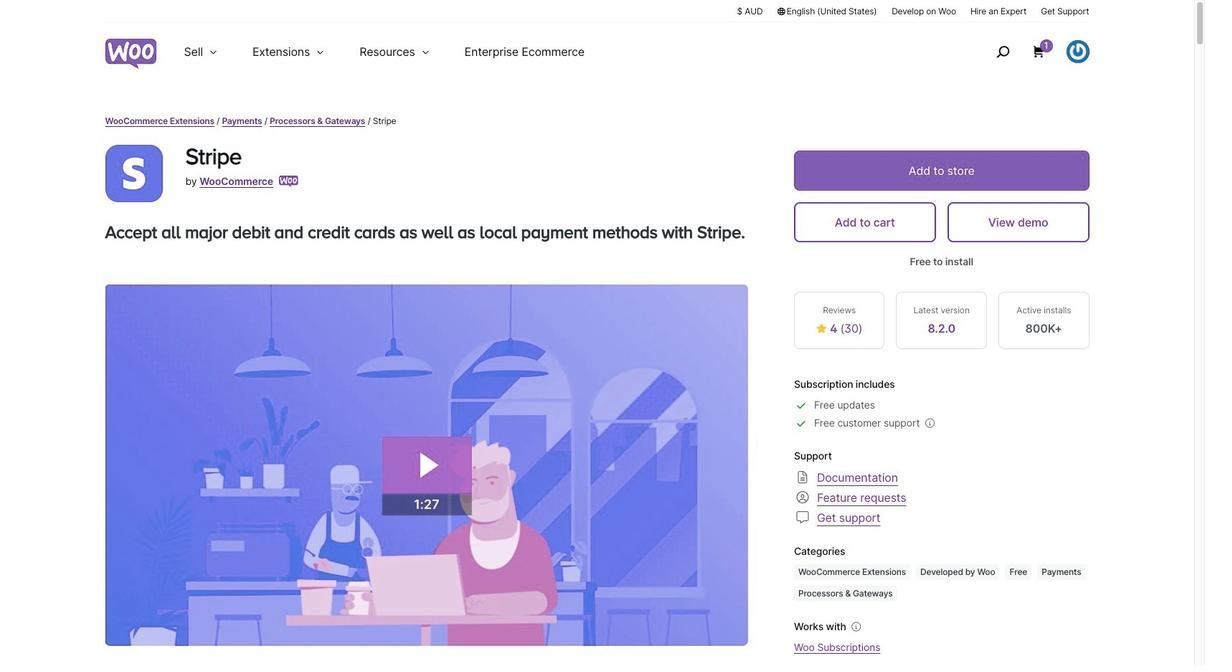 Task type: describe. For each thing, give the bounding box(es) containing it.
message image
[[795, 509, 812, 527]]

breadcrumb element
[[105, 115, 1090, 128]]

search image
[[992, 40, 1015, 63]]

file lines image
[[795, 469, 812, 486]]

service navigation menu element
[[966, 28, 1090, 75]]

open account menu image
[[1067, 40, 1090, 63]]



Task type: locate. For each thing, give the bounding box(es) containing it.
product icon image
[[105, 145, 163, 202]]

circle user image
[[795, 489, 812, 506]]

circle info image
[[850, 620, 864, 635]]

developed by woocommerce image
[[279, 176, 299, 187]]



